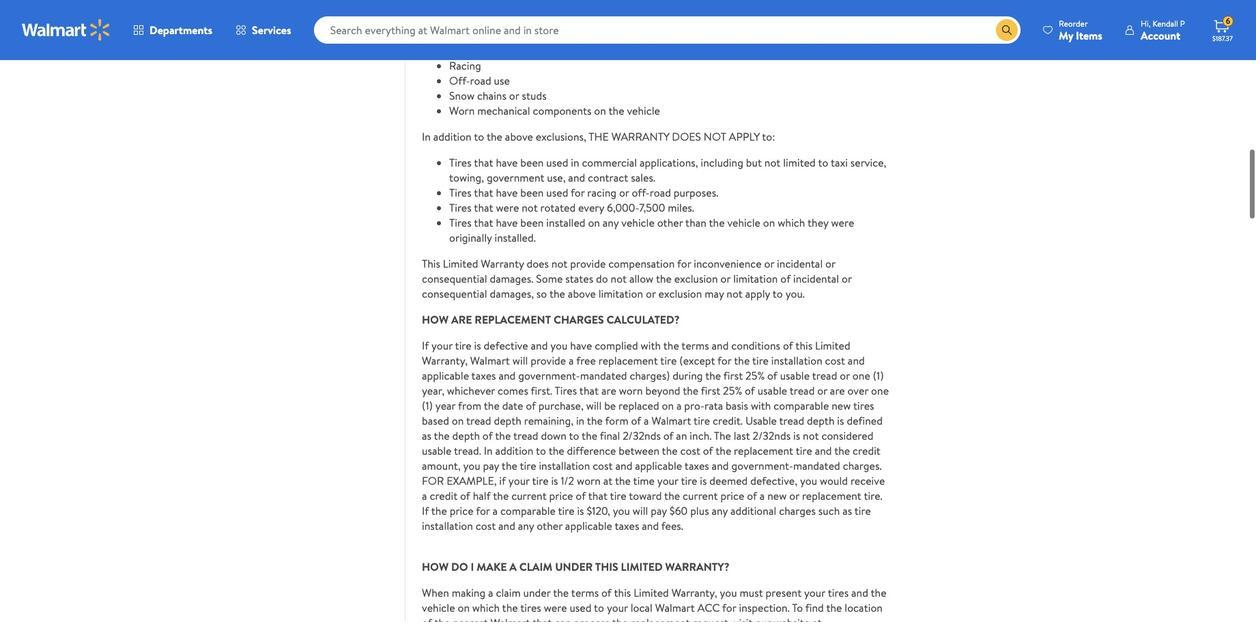 Task type: vqa. For each thing, say whether or not it's contained in the screenshot.
the Gift corresponding to Gift Cards
no



Task type: describe. For each thing, give the bounding box(es) containing it.
or down they
[[826, 256, 836, 271]]

0 horizontal spatial with
[[641, 338, 661, 353]]

and inside when making a claim under the terms of this limited warranty, you must present your tires and the vehicle on which the tires were used to your local walmart acc for inspection. to find the location of the nearest walmart that can process the replacement request, visit our website
[[852, 585, 869, 600]]

your left local
[[607, 600, 628, 615]]

and up a
[[499, 518, 516, 533]]

this inside if your tire is defective and you have complied with the terms and conditions of this limited warranty, walmart will provide a free replacement tire (except for the tire installation cost and applicable taxes and government-mandated charges) during the first 25% of usable tread or one (1) year, whichever comes first. tires that are worn beyond the first 25% of usable tread or are over one (1) year from the date of purchase, will be replaced on a pro-rata basis with comparable new tires based on tread depth remaining, in the form of a walmart tire credit. usable tread depth is defined as the depth of the tread down to the final 2/32nds of an inch. the last 2/32nds is not considered usable tread. in addition to the difference between the cost of the replacement tire and the credit amount, you pay the tire installation cost and applicable taxes and government-mandated charges. for example, if your tire is 1/2 worn at the time your tire is deemed defective, you would receive a credit of half the current price of that tire toward the current price of a new or replacement tire. if the price for a comparable tire is $120, you will pay $60 plus any additional charges such as tire installation cost and any other applicable taxes and fees.
[[796, 338, 813, 353]]

is left the defective
[[474, 338, 481, 353]]

0 horizontal spatial first
[[701, 383, 721, 398]]

tire left toward
[[610, 488, 627, 503]]

snow
[[449, 88, 475, 103]]

towing,
[[449, 170, 484, 185]]

1 horizontal spatial mandated
[[794, 458, 841, 473]]

plus
[[691, 503, 709, 518]]

compensation
[[609, 256, 675, 271]]

or left apply
[[721, 271, 731, 286]]

in inside 'tires that have been used in commercial applications, including but not limited to taxi service, towing, government use, and contract sales. tires that have been used for racing or off-road purposes. tires that were not rotated every 6,000-7,500 miles. tires that have been installed on any vehicle other than the vehicle on which they were originally installed.'
[[571, 155, 580, 170]]

exclusions,
[[536, 129, 587, 144]]

to inside this limited warranty does not provide compensation for inconvenience or incidental or consequential damages. some states do not allow the exclusion or limitation of incidental or consequential damages, so the above limitation or exclusion may not apply to you.
[[773, 286, 783, 301]]

1 horizontal spatial pay
[[651, 503, 667, 518]]

walmart image
[[22, 19, 111, 41]]

are
[[452, 312, 472, 327]]

beyond
[[646, 383, 681, 398]]

2 horizontal spatial applicable
[[635, 458, 683, 473]]

1 horizontal spatial price
[[550, 488, 573, 503]]

for down example,
[[476, 503, 490, 518]]

of right 1/2
[[576, 488, 586, 503]]

1 been from the top
[[521, 155, 544, 170]]

0 vertical spatial comparable
[[774, 398, 829, 413]]

on inside 'excessive abuse misapplication racing, under-inflation, over-inflation, or other abuse racing off-road use snow chains or studs worn mechanical components on the vehicle'
[[594, 103, 607, 118]]

of right conditions
[[783, 338, 794, 353]]

tires inside if your tire is defective and you have complied with the terms and conditions of this limited warranty, walmart will provide a free replacement tire (except for the tire installation cost and applicable taxes and government-mandated charges) during the first 25% of usable tread or one (1) year, whichever comes first. tires that are worn beyond the first 25% of usable tread or are over one (1) year from the date of purchase, will be replaced on a pro-rata basis with comparable new tires based on tread depth remaining, in the form of a walmart tire credit. usable tread depth is defined as the depth of the tread down to the final 2/32nds of an inch. the last 2/32nds is not considered usable tread. in addition to the difference between the cost of the replacement tire and the credit amount, you pay the tire installation cost and applicable taxes and government-mandated charges. for example, if your tire is 1/2 worn at the time your tire is deemed defective, you would receive a credit of half the current price of that tire toward the current price of a new or replacement tire. if the price for a comparable tire is $120, you will pay $60 plus any additional charges such as tire installation cost and any other applicable taxes and fees.
[[555, 383, 577, 398]]

comes
[[498, 383, 529, 398]]

walmart right local
[[656, 600, 695, 615]]

they
[[808, 215, 829, 230]]

damages,
[[490, 286, 534, 301]]

and up would
[[815, 443, 832, 458]]

tire up usable
[[753, 353, 769, 368]]

2 vertical spatial taxes
[[615, 518, 640, 533]]

0 horizontal spatial tires
[[521, 600, 542, 615]]

0 horizontal spatial 25%
[[723, 383, 743, 398]]

limited inside when making a claim under the terms of this limited warranty, you must present your tires and the vehicle on which the tires were used to your local walmart acc for inspection. to find the location of the nearest walmart that can process the replacement request, visit our website
[[634, 585, 669, 600]]

of left half
[[460, 488, 471, 503]]

0 horizontal spatial installation
[[422, 518, 473, 533]]

remaining,
[[524, 413, 574, 428]]

applications,
[[640, 155, 699, 170]]

provide inside if your tire is defective and you have complied with the terms and conditions of this limited warranty, walmart will provide a free replacement tire (except for the tire installation cost and applicable taxes and government-mandated charges) during the first 25% of usable tread or one (1) year, whichever comes first. tires that are worn beyond the first 25% of usable tread or are over one (1) year from the date of purchase, will be replaced on a pro-rata basis with comparable new tires based on tread depth remaining, in the form of a walmart tire credit. usable tread depth is defined as the depth of the tread down to the final 2/32nds of an inch. the last 2/32nds is not considered usable tread. in addition to the difference between the cost of the replacement tire and the credit amount, you pay the tire installation cost and applicable taxes and government-mandated charges. for example, if your tire is 1/2 worn at the time your tire is deemed defective, you would receive a credit of half the current price of that tire toward the current price of a new or replacement tire. if the price for a comparable tire is $120, you will pay $60 plus any additional charges such as tire installation cost and any other applicable taxes and fees.
[[531, 353, 566, 368]]

2 been from the top
[[521, 185, 544, 200]]

pro-
[[685, 398, 705, 413]]

a down "amount,"
[[422, 488, 427, 503]]

racing,
[[449, 43, 484, 58]]

you right $120,
[[613, 503, 630, 518]]

i
[[471, 559, 474, 574]]

1 vertical spatial with
[[751, 398, 772, 413]]

1 horizontal spatial first
[[724, 368, 743, 383]]

not right the does
[[552, 256, 568, 271]]

1 vertical spatial worn
[[577, 473, 601, 488]]

over-
[[562, 43, 587, 58]]

2 if from the top
[[422, 503, 429, 518]]

inspection.
[[739, 600, 790, 615]]

0 horizontal spatial taxes
[[472, 368, 496, 383]]

1 are from the left
[[602, 383, 617, 398]]

apply
[[746, 286, 771, 301]]

inch.
[[690, 428, 712, 443]]

to down worn
[[474, 129, 485, 144]]

walmart down claim
[[491, 615, 531, 622]]

does
[[527, 256, 549, 271]]

or right you.
[[842, 271, 852, 286]]

your right if
[[509, 473, 530, 488]]

Walmart Site-Wide search field
[[314, 16, 1021, 44]]

you right "amount,"
[[463, 458, 481, 473]]

incidental up you.
[[777, 256, 823, 271]]

tire down receive
[[855, 503, 871, 518]]

of up usable
[[745, 383, 755, 398]]

0 vertical spatial worn
[[619, 383, 643, 398]]

this
[[595, 559, 619, 574]]

not right but
[[765, 155, 781, 170]]

every
[[579, 200, 605, 215]]

that inside when making a claim under the terms of this limited warranty, you must present your tires and the vehicle on which the tires were used to your local walmart acc for inspection. to find the location of the nearest walmart that can process the replacement request, visit our website
[[533, 615, 552, 622]]

0 vertical spatial used
[[547, 155, 569, 170]]

is left 1/2
[[552, 473, 558, 488]]

other inside 'tires that have been used in commercial applications, including but not limited to taxi service, towing, government use, and contract sales. tires that have been used for racing or off-road purposes. tires that were not rotated every 6,000-7,500 miles. tires that have been installed on any vehicle other than the vehicle on which they were originally installed.'
[[658, 215, 683, 230]]

for right (except
[[718, 353, 732, 368]]

allow
[[630, 271, 654, 286]]

on left they
[[764, 215, 776, 230]]

half
[[473, 488, 491, 503]]

usable down based
[[422, 443, 452, 458]]

2 horizontal spatial any
[[712, 503, 728, 518]]

form
[[606, 413, 629, 428]]

on right based
[[452, 413, 464, 428]]

a left free
[[569, 353, 574, 368]]

tires inside if your tire is defective and you have complied with the terms and conditions of this limited warranty, walmart will provide a free replacement tire (except for the tire installation cost and applicable taxes and government-mandated charges) during the first 25% of usable tread or one (1) year, whichever comes first. tires that are worn beyond the first 25% of usable tread or are over one (1) year from the date of purchase, will be replaced on a pro-rata basis with comparable new tires based on tread depth remaining, in the form of a walmart tire credit. usable tread depth is defined as the depth of the tread down to the final 2/32nds of an inch. the last 2/32nds is not considered usable tread. in addition to the difference between the cost of the replacement tire and the credit amount, you pay the tire installation cost and applicable taxes and government-mandated charges. for example, if your tire is 1/2 worn at the time your tire is deemed defective, you would receive a credit of half the current price of that tire toward the current price of a new or replacement tire. if the price for a comparable tire is $120, you will pay $60 plus any additional charges such as tire installation cost and any other applicable taxes and fees.
[[854, 398, 875, 413]]

Search search field
[[314, 16, 1021, 44]]

replacement right free
[[599, 353, 658, 368]]

to right down
[[569, 428, 580, 443]]

warranty
[[481, 256, 524, 271]]

or right over-
[[631, 43, 641, 58]]

the inside 'tires that have been used in commercial applications, including but not limited to taxi service, towing, government use, and contract sales. tires that have been used for racing or off-road purposes. tires that were not rotated every 6,000-7,500 miles. tires that have been installed on any vehicle other than the vehicle on which they were originally installed.'
[[709, 215, 725, 230]]

the inside 'excessive abuse misapplication racing, under-inflation, over-inflation, or other abuse racing off-road use snow chains or studs worn mechanical components on the vehicle'
[[609, 103, 625, 118]]

of right form
[[631, 413, 642, 428]]

other inside if your tire is defective and you have complied with the terms and conditions of this limited warranty, walmart will provide a free replacement tire (except for the tire installation cost and applicable taxes and government-mandated charges) during the first 25% of usable tread or one (1) year, whichever comes first. tires that are worn beyond the first 25% of usable tread or are over one (1) year from the date of purchase, will be replaced on a pro-rata basis with comparable new tires based on tread depth remaining, in the form of a walmart tire credit. usable tread depth is defined as the depth of the tread down to the final 2/32nds of an inch. the last 2/32nds is not considered usable tread. in addition to the difference between the cost of the replacement tire and the credit amount, you pay the tire installation cost and applicable taxes and government-mandated charges. for example, if your tire is 1/2 worn at the time your tire is deemed defective, you would receive a credit of half the current price of that tire toward the current price of a new or replacement tire. if the price for a comparable tire is $120, you will pay $60 plus any additional charges such as tire installation cost and any other applicable taxes and fees.
[[537, 518, 563, 533]]

6
[[1227, 15, 1231, 27]]

or left studs
[[509, 88, 520, 103]]

replacement left tire.
[[803, 488, 862, 503]]

$120,
[[587, 503, 611, 518]]

0 horizontal spatial new
[[768, 488, 787, 503]]

under-
[[487, 43, 518, 58]]

0 horizontal spatial one
[[853, 368, 871, 383]]

worn
[[449, 103, 475, 118]]

2 are from the left
[[831, 383, 845, 398]]

1 horizontal spatial tires
[[828, 585, 849, 600]]

chains
[[477, 88, 507, 103]]

0 vertical spatial (1)
[[873, 368, 884, 383]]

to inside 'tires that have been used in commercial applications, including but not limited to taxi service, towing, government use, and contract sales. tires that have been used for racing or off-road purposes. tires that were not rotated every 6,000-7,500 miles. tires that have been installed on any vehicle other than the vehicle on which they were originally installed.'
[[819, 155, 829, 170]]

our
[[756, 615, 772, 622]]

to
[[793, 600, 803, 615]]

government
[[487, 170, 545, 185]]

first.
[[531, 383, 553, 398]]

1 vertical spatial will
[[587, 398, 602, 413]]

components
[[533, 103, 592, 118]]

on inside when making a claim under the terms of this limited warranty, you must present your tires and the vehicle on which the tires were used to your local walmart acc for inspection. to find the location of the nearest walmart that can process the replacement request, visit our website
[[458, 600, 470, 615]]

of down the when
[[422, 615, 432, 622]]

tire down 1/2
[[558, 503, 575, 518]]

time
[[634, 473, 655, 488]]

$60
[[670, 503, 688, 518]]

vehicle up "inconvenience"
[[728, 215, 761, 230]]

from
[[458, 398, 482, 413]]

or up apply
[[765, 256, 775, 271]]

racing
[[588, 185, 617, 200]]

last
[[734, 428, 751, 443]]

calculated?
[[607, 312, 680, 327]]

a inside when making a claim under the terms of this limited warranty, you must present your tires and the vehicle on which the tires were used to your local walmart acc for inspection. to find the location of the nearest walmart that can process the replacement request, visit our website
[[488, 585, 494, 600]]

1 horizontal spatial depth
[[494, 413, 522, 428]]

road inside 'tires that have been used in commercial applications, including but not limited to taxi service, towing, government use, and contract sales. tires that have been used for racing or off-road purposes. tires that were not rotated every 6,000-7,500 miles. tires that have been installed on any vehicle other than the vehicle on which they were originally installed.'
[[650, 185, 671, 200]]

you.
[[786, 286, 805, 301]]

and right "at"
[[616, 458, 633, 473]]

1 horizontal spatial limitation
[[734, 271, 778, 286]]

than
[[686, 215, 707, 230]]

which inside 'tires that have been used in commercial applications, including but not limited to taxi service, towing, government use, and contract sales. tires that have been used for racing or off-road purposes. tires that were not rotated every 6,000-7,500 miles. tires that have been installed on any vehicle other than the vehicle on which they were originally installed.'
[[778, 215, 806, 230]]

departments
[[150, 23, 213, 38]]

is left $120,
[[577, 503, 584, 518]]

you left would
[[801, 473, 818, 488]]

or left over
[[818, 383, 828, 398]]

or left such
[[790, 488, 800, 503]]

usable up usable
[[758, 383, 788, 398]]

replacement
[[475, 312, 551, 327]]

installed
[[547, 215, 586, 230]]

$187.37
[[1213, 33, 1234, 43]]

of left charges
[[747, 488, 758, 503]]

0 horizontal spatial limitation
[[599, 286, 644, 301]]

warranty?
[[666, 559, 730, 574]]

how for how are replacement charges calculated?
[[422, 312, 449, 327]]

hi, kendall p account
[[1141, 17, 1186, 43]]

to down remaining,
[[536, 443, 547, 458]]

is left deemed
[[700, 473, 707, 488]]

0 horizontal spatial were
[[496, 200, 519, 215]]

1 vertical spatial comparable
[[501, 503, 556, 518]]

whichever
[[447, 383, 495, 398]]

mechanical
[[478, 103, 531, 118]]

local
[[631, 600, 653, 615]]

down
[[541, 428, 567, 443]]

use,
[[547, 170, 566, 185]]

terms inside when making a claim under the terms of this limited warranty, you must present your tires and the vehicle on which the tires were used to your local walmart acc for inspection. to find the location of the nearest walmart that can process the replacement request, visit our website
[[572, 585, 599, 600]]

charges
[[554, 312, 604, 327]]

tire.
[[864, 488, 883, 503]]

does
[[672, 129, 702, 144]]

2 2/32nds from the left
[[753, 428, 791, 443]]

or up calculated?
[[646, 286, 656, 301]]

deemed
[[710, 473, 748, 488]]

other inside 'excessive abuse misapplication racing, under-inflation, over-inflation, or other abuse racing off-road use snow chains or studs worn mechanical components on the vehicle'
[[644, 43, 669, 58]]

and left conditions
[[712, 338, 729, 353]]

not left rotated
[[522, 200, 538, 215]]

taxi
[[831, 155, 848, 170]]

such
[[819, 503, 840, 518]]

tire left 1/2
[[532, 473, 549, 488]]

so
[[537, 286, 547, 301]]

1 horizontal spatial new
[[832, 398, 851, 413]]

have inside if your tire is defective and you have complied with the terms and conditions of this limited warranty, walmart will provide a free replacement tire (except for the tire installation cost and applicable taxes and government-mandated charges) during the first 25% of usable tread or one (1) year, whichever comes first. tires that are worn beyond the first 25% of usable tread or are over one (1) year from the date of purchase, will be replaced on a pro-rata basis with comparable new tires based on tread depth remaining, in the form of a walmart tire credit. usable tread depth is defined as the depth of the tread down to the final 2/32nds of an inch. the last 2/32nds is not considered usable tread. in addition to the difference between the cost of the replacement tire and the credit amount, you pay the tire installation cost and applicable taxes and government-mandated charges. for example, if your tire is 1/2 worn at the time your tire is deemed defective, you would receive a credit of half the current price of that tire toward the current price of a new or replacement tire. if the price for a comparable tire is $120, you will pay $60 plus any additional charges such as tire installation cost and any other applicable taxes and fees.
[[571, 338, 592, 353]]

during
[[673, 368, 703, 383]]

in inside if your tire is defective and you have complied with the terms and conditions of this limited warranty, walmart will provide a free replacement tire (except for the tire installation cost and applicable taxes and government-mandated charges) during the first 25% of usable tread or one (1) year, whichever comes first. tires that are worn beyond the first 25% of usable tread or are over one (1) year from the date of purchase, will be replaced on a pro-rata basis with comparable new tires based on tread depth remaining, in the form of a walmart tire credit. usable tread depth is defined as the depth of the tread down to the final 2/32nds of an inch. the last 2/32nds is not considered usable tread. in addition to the difference between the cost of the replacement tire and the credit amount, you pay the tire installation cost and applicable taxes and government-mandated charges. for example, if your tire is 1/2 worn at the time your tire is deemed defective, you would receive a credit of half the current price of that tire toward the current price of a new or replacement tire. if the price for a comparable tire is $120, you will pay $60 plus any additional charges such as tire installation cost and any other applicable taxes and fees.
[[576, 413, 585, 428]]

6,000-
[[607, 200, 639, 215]]

any inside 'tires that have been used in commercial applications, including but not limited to taxi service, towing, government use, and contract sales. tires that have been used for racing or off-road purposes. tires that were not rotated every 6,000-7,500 miles. tires that have been installed on any vehicle other than the vehicle on which they were originally installed.'
[[603, 215, 619, 230]]

2 horizontal spatial were
[[832, 215, 855, 230]]

of right date
[[526, 398, 536, 413]]

limited inside if your tire is defective and you have complied with the terms and conditions of this limited warranty, walmart will provide a free replacement tire (except for the tire installation cost and applicable taxes and government-mandated charges) during the first 25% of usable tread or one (1) year, whichever comes first. tires that are worn beyond the first 25% of usable tread or are over one (1) year from the date of purchase, will be replaced on a pro-rata basis with comparable new tires based on tread depth remaining, in the form of a walmart tire credit. usable tread depth is defined as the depth of the tread down to the final 2/32nds of an inch. the last 2/32nds is not considered usable tread. in addition to the difference between the cost of the replacement tire and the credit amount, you pay the tire installation cost and applicable taxes and government-mandated charges. for example, if your tire is 1/2 worn at the time your tire is deemed defective, you would receive a credit of half the current price of that tire toward the current price of a new or replacement tire. if the price for a comparable tire is $120, you will pay $60 plus any additional charges such as tire installation cost and any other applicable taxes and fees.
[[816, 338, 851, 353]]

is right usable
[[794, 428, 801, 443]]

1 horizontal spatial as
[[843, 503, 853, 518]]

p
[[1181, 17, 1186, 29]]

tire right if
[[520, 458, 537, 473]]

request,
[[693, 615, 732, 622]]

complied
[[595, 338, 638, 353]]

0 vertical spatial as
[[422, 428, 432, 443]]

rotated
[[541, 200, 576, 215]]

kendall
[[1153, 17, 1179, 29]]

search icon image
[[1002, 25, 1013, 36]]

a right form
[[644, 413, 649, 428]]

use
[[494, 73, 510, 88]]

your right time
[[658, 473, 679, 488]]

excessive abuse misapplication racing, under-inflation, over-inflation, or other abuse racing off-road use snow chains or studs worn mechanical components on the vehicle
[[449, 13, 699, 118]]

1 inflation, from the left
[[518, 43, 559, 58]]

1 horizontal spatial one
[[872, 383, 889, 398]]

1 if from the top
[[422, 338, 429, 353]]

not right do
[[611, 271, 627, 286]]

1 vertical spatial used
[[547, 185, 569, 200]]

over
[[848, 383, 869, 398]]

of down this at the left bottom
[[602, 585, 612, 600]]

walmart up whichever
[[471, 353, 510, 368]]

1 vertical spatial (1)
[[422, 398, 433, 413]]

exclusion right allow
[[675, 271, 718, 286]]

services button
[[224, 14, 303, 46]]

replaced
[[619, 398, 660, 413]]

0 horizontal spatial pay
[[483, 458, 499, 473]]

your down are in the bottom of the page
[[432, 338, 453, 353]]

racing
[[449, 58, 481, 73]]

0 horizontal spatial will
[[513, 353, 528, 368]]

acc
[[698, 600, 720, 615]]

1 horizontal spatial applicable
[[565, 518, 613, 533]]

2 inflation, from the left
[[587, 43, 628, 58]]

1 horizontal spatial abuse
[[672, 43, 699, 58]]

of right tread.
[[483, 428, 493, 443]]

of left "the" at the right of page
[[703, 443, 714, 458]]

1 horizontal spatial 25%
[[746, 368, 765, 383]]

receive
[[851, 473, 885, 488]]

a right half
[[493, 503, 498, 518]]

incidental down they
[[794, 271, 840, 286]]

defective
[[484, 338, 528, 353]]

under
[[555, 559, 593, 574]]

0 horizontal spatial applicable
[[422, 368, 469, 383]]

walmart down beyond
[[652, 413, 692, 428]]



Task type: locate. For each thing, give the bounding box(es) containing it.
tire
[[455, 338, 472, 353], [661, 353, 677, 368], [753, 353, 769, 368], [694, 413, 711, 428], [796, 443, 813, 458], [520, 458, 537, 473], [532, 473, 549, 488], [681, 473, 698, 488], [610, 488, 627, 503], [558, 503, 575, 518], [855, 503, 871, 518]]

depth
[[494, 413, 522, 428], [807, 413, 835, 428], [453, 428, 480, 443]]

0 vertical spatial other
[[644, 43, 669, 58]]

0 horizontal spatial price
[[450, 503, 474, 518]]

credit.
[[713, 413, 743, 428]]

or up defined
[[840, 368, 850, 383]]

states
[[566, 271, 594, 286]]

a right deemed
[[760, 488, 765, 503]]

new
[[832, 398, 851, 413], [768, 488, 787, 503]]

tires that have been used in commercial applications, including but not limited to taxi service, towing, government use, and contract sales. tires that have been used for racing or off-road purposes. tires that were not rotated every 6,000-7,500 miles. tires that have been installed on any vehicle other than the vehicle on which they were originally installed.
[[449, 155, 887, 245]]

used inside when making a claim under the terms of this limited warranty, you must present your tires and the vehicle on which the tires were used to your local walmart acc for inspection. to find the location of the nearest walmart that can process the replacement request, visit our website
[[570, 600, 592, 615]]

and right use, in the left of the page
[[569, 170, 586, 185]]

1 vertical spatial other
[[658, 215, 683, 230]]

applicable up toward
[[635, 458, 683, 473]]

fees.
[[662, 518, 684, 533]]

0 horizontal spatial as
[[422, 428, 432, 443]]

if down for
[[422, 503, 429, 518]]

applicable up year
[[422, 368, 469, 383]]

and down "the" at the right of page
[[712, 458, 729, 473]]

based
[[422, 413, 449, 428]]

to left you.
[[773, 286, 783, 301]]

considered
[[822, 428, 874, 443]]

your right to
[[805, 585, 826, 600]]

vehicle down off-
[[622, 215, 655, 230]]

addition inside if your tire is defective and you have complied with the terms and conditions of this limited warranty, walmart will provide a free replacement tire (except for the tire installation cost and applicable taxes and government-mandated charges) during the first 25% of usable tread or one (1) year, whichever comes first. tires that are worn beyond the first 25% of usable tread or are over one (1) year from the date of purchase, will be replaced on a pro-rata basis with comparable new tires based on tread depth remaining, in the form of a walmart tire credit. usable tread depth is defined as the depth of the tread down to the final 2/32nds of an inch. the last 2/32nds is not considered usable tread. in addition to the difference between the cost of the replacement tire and the credit amount, you pay the tire installation cost and applicable taxes and government-mandated charges. for example, if your tire is 1/2 worn at the time your tire is deemed defective, you would receive a credit of half the current price of that tire toward the current price of a new or replacement tire. if the price for a comparable tire is $120, you will pay $60 plus any additional charges such as tire installation cost and any other applicable taxes and fees.
[[496, 443, 534, 458]]

0 vertical spatial limited
[[443, 256, 478, 271]]

0 vertical spatial in
[[422, 129, 431, 144]]

basis
[[726, 398, 749, 413]]

0 horizontal spatial terms
[[572, 585, 599, 600]]

this limited warranty does not provide compensation for inconvenience or incidental or consequential damages. some states do not allow the exclusion or limitation of incidental or consequential damages, so the above limitation or exclusion may not apply to you.
[[422, 256, 852, 301]]

sales.
[[631, 170, 656, 185]]

2 vertical spatial installation
[[422, 518, 473, 533]]

were inside when making a claim under the terms of this limited warranty, you must present your tires and the vehicle on which the tires were used to your local walmart acc for inspection. to find the location of the nearest walmart that can process the replacement request, visit our website
[[544, 600, 567, 615]]

limited
[[621, 559, 663, 574]]

1 vertical spatial addition
[[496, 443, 534, 458]]

some
[[536, 271, 563, 286]]

for inside 'tires that have been used in commercial applications, including but not limited to taxi service, towing, government use, and contract sales. tires that have been used for racing or off-road purposes. tires that were not rotated every 6,000-7,500 miles. tires that have been installed on any vehicle other than the vehicle on which they were originally installed.'
[[571, 185, 585, 200]]

consequential
[[422, 271, 487, 286], [422, 286, 487, 301]]

1 horizontal spatial comparable
[[774, 398, 829, 413]]

1 vertical spatial this
[[614, 585, 631, 600]]

0 vertical spatial been
[[521, 155, 544, 170]]

0 vertical spatial in
[[571, 155, 580, 170]]

0 vertical spatial with
[[641, 338, 661, 353]]

charges
[[780, 503, 816, 518]]

1 how from the top
[[422, 312, 449, 327]]

in addition to the above exclusions, the warranty does not apply to:
[[422, 129, 776, 144]]

additional
[[731, 503, 777, 518]]

0 vertical spatial road
[[470, 73, 492, 88]]

2 how from the top
[[422, 559, 449, 574]]

1 vertical spatial terms
[[572, 585, 599, 600]]

2 horizontal spatial depth
[[807, 413, 835, 428]]

claim
[[520, 559, 553, 574]]

in inside if your tire is defective and you have complied with the terms and conditions of this limited warranty, walmart will provide a free replacement tire (except for the tire installation cost and applicable taxes and government-mandated charges) during the first 25% of usable tread or one (1) year, whichever comes first. tires that are worn beyond the first 25% of usable tread or are over one (1) year from the date of purchase, will be replaced on a pro-rata basis with comparable new tires based on tread depth remaining, in the form of a walmart tire credit. usable tread depth is defined as the depth of the tread down to the final 2/32nds of an inch. the last 2/32nds is not considered usable tread. in addition to the difference between the cost of the replacement tire and the credit amount, you pay the tire installation cost and applicable taxes and government-mandated charges. for example, if your tire is 1/2 worn at the time your tire is deemed defective, you would receive a credit of half the current price of that tire toward the current price of a new or replacement tire. if the price for a comparable tire is $120, you will pay $60 plus any additional charges such as tire installation cost and any other applicable taxes and fees.
[[484, 443, 493, 458]]

price down example,
[[450, 503, 474, 518]]

for right the acc
[[723, 600, 737, 615]]

which down make
[[473, 600, 500, 615]]

0 vertical spatial applicable
[[422, 368, 469, 383]]

0 horizontal spatial addition
[[434, 129, 472, 144]]

0 vertical spatial provide
[[571, 256, 606, 271]]

any down racing
[[603, 215, 619, 230]]

for inside when making a claim under the terms of this limited warranty, you must present your tires and the vehicle on which the tires were used to your local walmart acc for inspection. to find the location of the nearest walmart that can process the replacement request, visit our website
[[723, 600, 737, 615]]

vehicle inside 'excessive abuse misapplication racing, under-inflation, over-inflation, or other abuse racing off-road use snow chains or studs worn mechanical components on the vehicle'
[[627, 103, 661, 118]]

warranty,
[[422, 353, 468, 368], [672, 585, 718, 600]]

tire right an
[[694, 413, 711, 428]]

1 vertical spatial installation
[[539, 458, 590, 473]]

location
[[845, 600, 883, 615]]

under
[[524, 585, 551, 600]]

misapplication
[[449, 28, 517, 43]]

not inside if your tire is defective and you have complied with the terms and conditions of this limited warranty, walmart will provide a free replacement tire (except for the tire installation cost and applicable taxes and government-mandated charges) during the first 25% of usable tread or one (1) year, whichever comes first. tires that are worn beyond the first 25% of usable tread or are over one (1) year from the date of purchase, will be replaced on a pro-rata basis with comparable new tires based on tread depth remaining, in the form of a walmart tire credit. usable tread depth is defined as the depth of the tread down to the final 2/32nds of an inch. the last 2/32nds is not considered usable tread. in addition to the difference between the cost of the replacement tire and the credit amount, you pay the tire installation cost and applicable taxes and government-mandated charges. for example, if your tire is 1/2 worn at the time your tire is deemed defective, you would receive a credit of half the current price of that tire toward the current price of a new or replacement tire. if the price for a comparable tire is $120, you will pay $60 plus any additional charges such as tire installation cost and any other applicable taxes and fees.
[[803, 428, 819, 443]]

items
[[1077, 28, 1103, 43]]

1 horizontal spatial inflation,
[[587, 43, 628, 58]]

toward
[[629, 488, 662, 503]]

purposes.
[[674, 185, 719, 200]]

warranty, inside if your tire is defective and you have complied with the terms and conditions of this limited warranty, walmart will provide a free replacement tire (except for the tire installation cost and applicable taxes and government-mandated charges) during the first 25% of usable tread or one (1) year, whichever comes first. tires that are worn beyond the first 25% of usable tread or are over one (1) year from the date of purchase, will be replaced on a pro-rata basis with comparable new tires based on tread depth remaining, in the form of a walmart tire credit. usable tread depth is defined as the depth of the tread down to the final 2/32nds of an inch. the last 2/32nds is not considered usable tread. in addition to the difference between the cost of the replacement tire and the credit amount, you pay the tire installation cost and applicable taxes and government-mandated charges. for example, if your tire is 1/2 worn at the time your tire is deemed defective, you would receive a credit of half the current price of that tire toward the current price of a new or replacement tire. if the price for a comparable tire is $120, you will pay $60 plus any additional charges such as tire installation cost and any other applicable taxes and fees.
[[422, 353, 468, 368]]

2 vertical spatial applicable
[[565, 518, 613, 533]]

tires
[[854, 398, 875, 413], [828, 585, 849, 600], [521, 600, 542, 615]]

1 horizontal spatial are
[[831, 383, 845, 398]]

not right may
[[727, 286, 743, 301]]

and down the defective
[[499, 368, 516, 383]]

which inside when making a claim under the terms of this limited warranty, you must present your tires and the vehicle on which the tires were used to your local walmart acc for inspection. to find the location of the nearest walmart that can process the replacement request, visit our website
[[473, 600, 500, 615]]

the
[[714, 428, 732, 443]]

will up comes
[[513, 353, 528, 368]]

been
[[521, 155, 544, 170], [521, 185, 544, 200], [521, 215, 544, 230]]

or inside 'tires that have been used in commercial applications, including but not limited to taxi service, towing, government use, and contract sales. tires that have been used for racing or off-road purposes. tires that were not rotated every 6,000-7,500 miles. tires that have been installed on any vehicle other than the vehicle on which they were originally installed.'
[[619, 185, 630, 200]]

for down than
[[678, 256, 692, 271]]

0 vertical spatial installation
[[772, 353, 823, 368]]

mandated
[[580, 368, 627, 383], [794, 458, 841, 473]]

originally
[[449, 230, 492, 245]]

tire left (except
[[661, 353, 677, 368]]

vehicle inside when making a claim under the terms of this limited warranty, you must present your tires and the vehicle on which the tires were used to your local walmart acc for inspection. to find the location of the nearest walmart that can process the replacement request, visit our website
[[422, 600, 455, 615]]

in right down
[[576, 413, 585, 428]]

(1) right over
[[873, 368, 884, 383]]

2 vertical spatial will
[[633, 503, 649, 518]]

one up defined
[[853, 368, 871, 383]]

tire up defective,
[[796, 443, 813, 458]]

but
[[746, 155, 762, 170]]

off-
[[632, 185, 650, 200]]

exclusion left may
[[659, 286, 703, 301]]

25% up credit.
[[723, 383, 743, 398]]

how do i make a claim under this limited warranty?
[[422, 559, 730, 574]]

0 horizontal spatial which
[[473, 600, 500, 615]]

0 vertical spatial government-
[[519, 368, 580, 383]]

depth down the from
[[453, 428, 480, 443]]

0 horizontal spatial abuse
[[497, 13, 524, 28]]

and up over
[[848, 353, 865, 368]]

1 horizontal spatial 2/32nds
[[753, 428, 791, 443]]

if up year,
[[422, 338, 429, 353]]

0 horizontal spatial mandated
[[580, 368, 627, 383]]

6 $187.37
[[1213, 15, 1234, 43]]

1 vertical spatial provide
[[531, 353, 566, 368]]

any up "claim"
[[518, 518, 534, 533]]

do
[[452, 559, 468, 574]]

limited up over
[[816, 338, 851, 353]]

limited down the originally
[[443, 256, 478, 271]]

0 horizontal spatial any
[[518, 518, 534, 533]]

price
[[550, 488, 573, 503], [721, 488, 745, 503], [450, 503, 474, 518]]

cost
[[826, 353, 846, 368], [681, 443, 701, 458], [593, 458, 613, 473], [476, 518, 496, 533]]

this down this at the left bottom
[[614, 585, 631, 600]]

1 2/32nds from the left
[[623, 428, 661, 443]]

current
[[512, 488, 547, 503], [683, 488, 718, 503]]

tire down are in the bottom of the page
[[455, 338, 472, 353]]

damages.
[[490, 271, 534, 286]]

a left claim
[[488, 585, 494, 600]]

0 vertical spatial mandated
[[580, 368, 627, 383]]

1 horizontal spatial which
[[778, 215, 806, 230]]

tread.
[[454, 443, 481, 458]]

usable
[[781, 368, 810, 383], [758, 383, 788, 398], [422, 443, 452, 458]]

worn left "at"
[[577, 473, 601, 488]]

0 horizontal spatial credit
[[430, 488, 458, 503]]

1 horizontal spatial warranty,
[[672, 585, 718, 600]]

2 consequential from the top
[[422, 286, 487, 301]]

1 vertical spatial which
[[473, 600, 500, 615]]

apply
[[729, 129, 760, 144]]

an
[[676, 428, 688, 443]]

of left an
[[664, 428, 674, 443]]

date
[[502, 398, 524, 413]]

on left pro-
[[662, 398, 674, 413]]

at
[[604, 473, 613, 488]]

1 horizontal spatial provide
[[571, 256, 606, 271]]

with down calculated?
[[641, 338, 661, 353]]

1 horizontal spatial any
[[603, 215, 619, 230]]

applicable
[[422, 368, 469, 383], [635, 458, 683, 473], [565, 518, 613, 533]]

0 vertical spatial credit
[[853, 443, 881, 458]]

if
[[500, 473, 506, 488]]

1 vertical spatial pay
[[651, 503, 667, 518]]

you down how are replacement charges calculated?
[[551, 338, 568, 353]]

your
[[432, 338, 453, 353], [509, 473, 530, 488], [658, 473, 679, 488], [805, 585, 826, 600], [607, 600, 628, 615]]

off-
[[449, 73, 470, 88]]

above inside this limited warranty does not provide compensation for inconvenience or incidental or consequential damages. some states do not allow the exclusion or limitation of incidental or consequential damages, so the above limitation or exclusion may not apply to you.
[[568, 286, 596, 301]]

1 horizontal spatial worn
[[619, 383, 643, 398]]

1 vertical spatial above
[[568, 286, 596, 301]]

pay left if
[[483, 458, 499, 473]]

2 vertical spatial limited
[[634, 585, 669, 600]]

warranty, down warranty?
[[672, 585, 718, 600]]

1 horizontal spatial limited
[[634, 585, 669, 600]]

on right the when
[[458, 600, 470, 615]]

conditions
[[732, 338, 781, 353]]

0 vertical spatial addition
[[434, 129, 472, 144]]

1 vertical spatial taxes
[[685, 458, 710, 473]]

on
[[594, 103, 607, 118], [588, 215, 600, 230], [764, 215, 776, 230], [662, 398, 674, 413], [452, 413, 464, 428], [458, 600, 470, 615]]

1 vertical spatial limited
[[816, 338, 851, 353]]

on right installed
[[588, 215, 600, 230]]

hi,
[[1141, 17, 1151, 29]]

example,
[[447, 473, 497, 488]]

0 vertical spatial pay
[[483, 458, 499, 473]]

mandated down considered
[[794, 458, 841, 473]]

0 vertical spatial if
[[422, 338, 429, 353]]

1 vertical spatial credit
[[430, 488, 458, 503]]

used down exclusions,
[[547, 155, 569, 170]]

1 current from the left
[[512, 488, 547, 503]]

1 consequential from the top
[[422, 271, 487, 286]]

how
[[422, 312, 449, 327], [422, 559, 449, 574]]

1 horizontal spatial above
[[568, 286, 596, 301]]

and left fees.
[[642, 518, 659, 533]]

a left pro-
[[677, 398, 682, 413]]

used up installed
[[547, 185, 569, 200]]

vehicle up warranty
[[627, 103, 661, 118]]

limited down limited
[[634, 585, 669, 600]]

terms inside if your tire is defective and you have complied with the terms and conditions of this limited warranty, walmart will provide a free replacement tire (except for the tire installation cost and applicable taxes and government-mandated charges) during the first 25% of usable tread or one (1) year, whichever comes first. tires that are worn beyond the first 25% of usable tread or are over one (1) year from the date of purchase, will be replaced on a pro-rata basis with comparable new tires based on tread depth remaining, in the form of a walmart tire credit. usable tread depth is defined as the depth of the tread down to the final 2/32nds of an inch. the last 2/32nds is not considered usable tread. in addition to the difference between the cost of the replacement tire and the credit amount, you pay the tire installation cost and applicable taxes and government-mandated charges. for example, if your tire is 1/2 worn at the time your tire is deemed defective, you would receive a credit of half the current price of that tire toward the current price of a new or replacement tire. if the price for a comparable tire is $120, you will pay $60 plus any additional charges such as tire installation cost and any other applicable taxes and fees.
[[682, 338, 710, 353]]

for
[[422, 473, 444, 488]]

0 horizontal spatial comparable
[[501, 503, 556, 518]]

0 vertical spatial warranty,
[[422, 353, 468, 368]]

claim
[[496, 585, 521, 600]]

0 horizontal spatial road
[[470, 73, 492, 88]]

1 vertical spatial abuse
[[672, 43, 699, 58]]

replacement left the acc
[[631, 615, 691, 622]]

is left defined
[[838, 413, 845, 428]]

this inside when making a claim under the terms of this limited warranty, you must present your tires and the vehicle on which the tires were used to your local walmart acc for inspection. to find the location of the nearest walmart that can process the replacement request, visit our website
[[614, 585, 631, 600]]

3 been from the top
[[521, 215, 544, 230]]

first left basis
[[701, 383, 721, 398]]

tire up plus
[[681, 473, 698, 488]]

0 vertical spatial abuse
[[497, 13, 524, 28]]

this
[[422, 256, 441, 271]]

process
[[574, 615, 610, 622]]

limited inside this limited warranty does not provide compensation for inconvenience or incidental or consequential damages. some states do not allow the exclusion or limitation of incidental or consequential damages, so the above limitation or exclusion may not apply to you.
[[443, 256, 478, 271]]

2 current from the left
[[683, 488, 718, 503]]

1 horizontal spatial with
[[751, 398, 772, 413]]

to inside when making a claim under the terms of this limited warranty, you must present your tires and the vehicle on which the tires were used to your local walmart acc for inspection. to find the location of the nearest walmart that can process the replacement request, visit our website
[[594, 600, 605, 615]]

taxes left comes
[[472, 368, 496, 383]]

1 vertical spatial as
[[843, 503, 853, 518]]

amount,
[[422, 458, 461, 473]]

0 horizontal spatial in
[[422, 129, 431, 144]]

are left over
[[831, 383, 845, 398]]

0 horizontal spatial government-
[[519, 368, 580, 383]]

on up the
[[594, 103, 607, 118]]

replacement inside when making a claim under the terms of this limited warranty, you must present your tires and the vehicle on which the tires were used to your local walmart acc for inspection. to find the location of the nearest walmart that can process the replacement request, visit our website
[[631, 615, 691, 622]]

road inside 'excessive abuse misapplication racing, under-inflation, over-inflation, or other abuse racing off-road use snow chains or studs worn mechanical components on the vehicle'
[[470, 73, 492, 88]]

2 horizontal spatial price
[[721, 488, 745, 503]]

0 vertical spatial terms
[[682, 338, 710, 353]]

0 horizontal spatial current
[[512, 488, 547, 503]]

free
[[577, 353, 596, 368]]

2 vertical spatial used
[[570, 600, 592, 615]]

above left do
[[568, 286, 596, 301]]

0 vertical spatial above
[[505, 129, 533, 144]]

my
[[1059, 28, 1074, 43]]

1 horizontal spatial this
[[796, 338, 813, 353]]

how left do
[[422, 559, 449, 574]]

warranty, inside when making a claim under the terms of this limited warranty, you must present your tires and the vehicle on which the tires were used to your local walmart acc for inspection. to find the location of the nearest walmart that can process the replacement request, visit our website
[[672, 585, 718, 600]]

a
[[569, 353, 574, 368], [677, 398, 682, 413], [644, 413, 649, 428], [422, 488, 427, 503], [760, 488, 765, 503], [493, 503, 498, 518], [488, 585, 494, 600]]

making
[[452, 585, 486, 600]]

1 vertical spatial government-
[[732, 458, 794, 473]]

1/2
[[561, 473, 575, 488]]

price right plus
[[721, 488, 745, 503]]

usable down conditions
[[781, 368, 810, 383]]

you inside when making a claim under the terms of this limited warranty, you must present your tires and the vehicle on which the tires were used to your local walmart acc for inspection. to find the location of the nearest walmart that can process the replacement request, visit our website
[[720, 585, 738, 600]]

0 vertical spatial new
[[832, 398, 851, 413]]

can
[[555, 615, 571, 622]]

studs
[[522, 88, 547, 103]]

the
[[589, 129, 609, 144]]

of down conditions
[[768, 368, 778, 383]]

applicable up how do i make a claim under this limited warranty?
[[565, 518, 613, 533]]

provide inside this limited warranty does not provide compensation for inconvenience or incidental or consequential damages. some states do not allow the exclusion or limitation of incidental or consequential damages, so the above limitation or exclusion may not apply to you.
[[571, 256, 606, 271]]

and inside 'tires that have been used in commercial applications, including but not limited to taxi service, towing, government use, and contract sales. tires that have been used for racing or off-road purposes. tires that were not rotated every 6,000-7,500 miles. tires that have been installed on any vehicle other than the vehicle on which they were originally installed.'
[[569, 170, 586, 185]]

inflation,
[[518, 43, 559, 58], [587, 43, 628, 58]]

to:
[[763, 129, 776, 144]]

exclusion
[[675, 271, 718, 286], [659, 286, 703, 301]]

(1) left year
[[422, 398, 433, 413]]

usable
[[746, 413, 777, 428]]

first up basis
[[724, 368, 743, 383]]

2 horizontal spatial taxes
[[685, 458, 710, 473]]

which
[[778, 215, 806, 230], [473, 600, 500, 615]]

for inside this limited warranty does not provide compensation for inconvenience or incidental or consequential damages. some states do not allow the exclusion or limitation of incidental or consequential damages, so the above limitation or exclusion may not apply to you.
[[678, 256, 692, 271]]

of inside this limited warranty does not provide compensation for inconvenience or incidental or consequential damages. some states do not allow the exclusion or limitation of incidental or consequential damages, so the above limitation or exclusion may not apply to you.
[[781, 271, 791, 286]]

would
[[820, 473, 848, 488]]

when
[[422, 585, 449, 600]]

1 horizontal spatial (1)
[[873, 368, 884, 383]]

depth down comes
[[494, 413, 522, 428]]

1 vertical spatial applicable
[[635, 458, 683, 473]]

1 vertical spatial how
[[422, 559, 449, 574]]

of right apply
[[781, 271, 791, 286]]

any
[[603, 215, 619, 230], [712, 503, 728, 518], [518, 518, 534, 533]]

comparable
[[774, 398, 829, 413], [501, 503, 556, 518]]

1 horizontal spatial current
[[683, 488, 718, 503]]

worn
[[619, 383, 643, 398], [577, 473, 601, 488]]

any right plus
[[712, 503, 728, 518]]

and
[[569, 170, 586, 185], [531, 338, 548, 353], [712, 338, 729, 353], [848, 353, 865, 368], [499, 368, 516, 383], [815, 443, 832, 458], [616, 458, 633, 473], [712, 458, 729, 473], [499, 518, 516, 533], [642, 518, 659, 533], [852, 585, 869, 600]]

0 horizontal spatial inflation,
[[518, 43, 559, 58]]

replacement down usable
[[734, 443, 794, 458]]

0 horizontal spatial depth
[[453, 428, 480, 443]]

one
[[853, 368, 871, 383], [872, 383, 889, 398]]

difference
[[567, 443, 616, 458]]

and down how are replacement charges calculated?
[[531, 338, 548, 353]]

for left racing
[[571, 185, 585, 200]]

how for how do i make a claim under this limited warranty?
[[422, 559, 449, 574]]

1 horizontal spatial installation
[[539, 458, 590, 473]]

warranty, up year,
[[422, 353, 468, 368]]

0 horizontal spatial worn
[[577, 473, 601, 488]]

2 horizontal spatial installation
[[772, 353, 823, 368]]

other
[[644, 43, 669, 58], [658, 215, 683, 230], [537, 518, 563, 533]]

credit up receive
[[853, 443, 881, 458]]



